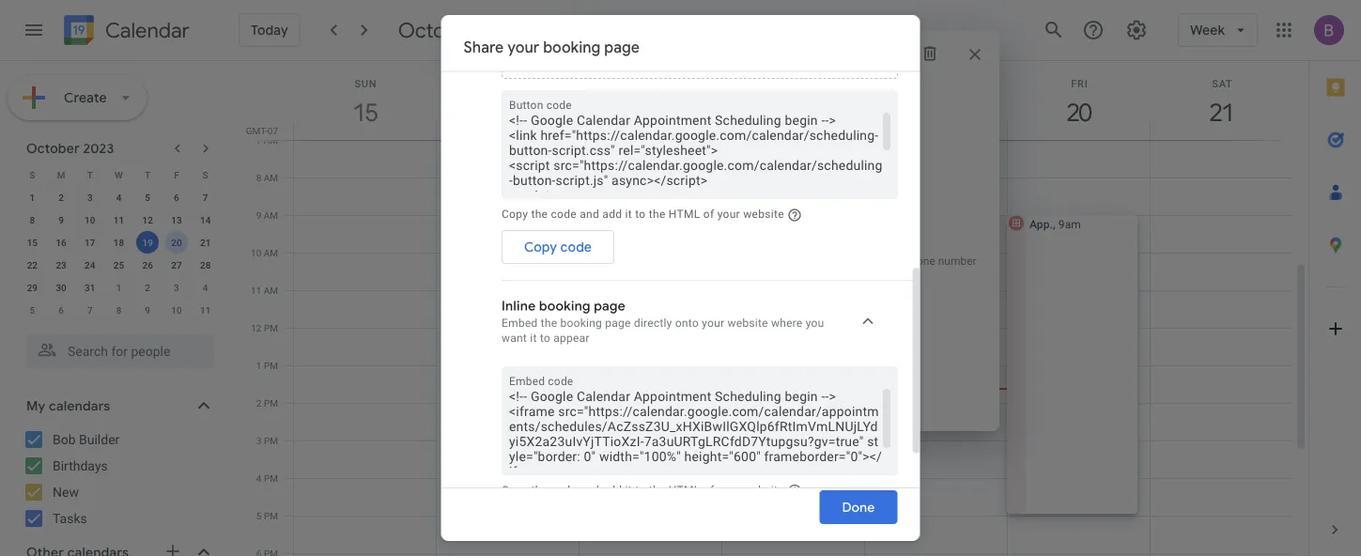 Task type: locate. For each thing, give the bounding box(es) containing it.
14 element
[[194, 209, 217, 231]]

9 up 10 am
[[256, 210, 261, 221]]

10 for 10 am
[[251, 247, 261, 258]]

am for 8 am
[[264, 172, 278, 183]]

· left last
[[699, 332, 702, 345]]

iframe>
[[509, 464, 555, 479]]

are
[[783, 396, 799, 409]]

1 vertical spatial 10
[[251, 247, 261, 258]]

3 am from the top
[[264, 210, 278, 221]]

2 vertical spatial 4
[[256, 473, 262, 484]]

embed inside embed code <!-- google calendar appointment scheduling begin --> <iframe src="https://calendar.google.com/calendar/appointm ents/schedules/aczssz3u_xhxibwilgxqlp6frtimvmlnujlyd yi5x2a23uivyjttioxzi-7a3uurtglrcfdd7ytupgsu?gv=true" st yle="border: 0" width="100%" height="600" frameborder="0"></ iframe> <!-- end google calendar appointment scheduling -->
[[509, 375, 545, 388]]

4
[[116, 192, 122, 203], [203, 282, 208, 293], [256, 473, 262, 484]]

<!- left end
[[509, 479, 523, 494]]

11 inside 'element'
[[113, 214, 124, 225]]

onto
[[675, 317, 698, 330]]

25 element
[[108, 254, 130, 276]]

pm up 4 pm
[[264, 435, 278, 446]]

<iframe
[[509, 404, 554, 419]]

1 vertical spatial it
[[530, 332, 537, 345]]

to
[[635, 208, 645, 221], [540, 332, 550, 345], [635, 484, 645, 497]]

11 element
[[108, 209, 130, 231]]

1 vertical spatial 7
[[203, 192, 208, 203]]

0 vertical spatial copy the code and add it to the html of your website
[[501, 208, 784, 221]]

0 vertical spatial it
[[625, 208, 632, 221]]

to down the width="100%"
[[635, 484, 645, 497]]

1 html from the top
[[668, 208, 700, 221]]

2 vertical spatial 2
[[256, 397, 262, 409]]

2 up november 9 element
[[145, 282, 150, 293]]

2 up 3 pm
[[256, 397, 262, 409]]

2
[[58, 192, 64, 203], [145, 282, 150, 293], [256, 397, 262, 409]]

0 vertical spatial 10
[[85, 214, 95, 225]]

0 vertical spatial 6
[[174, 192, 179, 203]]

code up <iframe
[[548, 375, 573, 388]]

2 column header from the left
[[436, 61, 580, 140]]

0 vertical spatial and
[[579, 208, 599, 221]]

bob inside my calendars list
[[53, 432, 76, 447]]

2 vertical spatial 7
[[87, 304, 93, 316]]

it left see
[[625, 208, 632, 221]]

builder inside my calendars list
[[79, 432, 120, 447]]

it down the width="100%"
[[625, 484, 632, 497]]

1 vertical spatial copy
[[524, 239, 557, 255]]

pm up 3 pm
[[264, 397, 278, 409]]

29 element
[[21, 276, 44, 299]]

2023 up 10 element
[[83, 140, 114, 156]]

builder for bob builder
[[79, 432, 120, 447]]

pm down 4 pm
[[264, 510, 278, 521]]

11 down 10 am
[[251, 285, 261, 296]]

1 vertical spatial appointment
[[760, 255, 824, 268]]

share
[[464, 38, 504, 57], [860, 166, 895, 183]]

inline booking page embed the booking page directly onto your website where you want it to appear
[[501, 298, 827, 345]]

1 vertical spatial 11
[[251, 285, 261, 296]]

15 for 15
[[27, 237, 38, 248]]

10 down the november 3 element on the left of the page
[[171, 304, 182, 316]]

app. , 9am
[[1030, 217, 1081, 231]]

1
[[30, 192, 35, 203], [116, 282, 122, 293], [256, 360, 262, 371]]

am
[[264, 134, 278, 146], [264, 172, 278, 183], [264, 210, 278, 221], [264, 247, 278, 258], [264, 285, 278, 296]]

column header
[[293, 61, 437, 140], [436, 61, 580, 140], [579, 61, 722, 140], [722, 61, 865, 140], [864, 61, 1008, 140], [1007, 61, 1151, 140], [1150, 61, 1294, 140]]

1 inside grid
[[256, 360, 262, 371]]

website
[[743, 208, 784, 221], [727, 317, 768, 330], [743, 484, 784, 497]]

6 down 30 element
[[58, 304, 64, 316]]

grid
[[241, 61, 1309, 556]]

0 vertical spatial scheduling
[[715, 389, 781, 404]]

6 column header from the left
[[1007, 61, 1151, 140]]

1 vertical spatial share
[[860, 166, 895, 183]]

copy the code and add it to the html of your website up "the"
[[501, 208, 784, 221]]

2 horizontal spatial 5
[[256, 510, 262, 521]]

10 for 10 element
[[85, 214, 95, 225]]

7 up 14 element
[[203, 192, 208, 203]]

7
[[256, 134, 261, 146], [203, 192, 208, 203], [87, 304, 93, 316]]

row group
[[18, 186, 220, 321]]

1 column header from the left
[[293, 61, 437, 140]]

1 horizontal spatial october
[[398, 17, 477, 43]]

7 column header from the left
[[1150, 61, 1294, 140]]

0 horizontal spatial t
[[87, 169, 93, 180]]

code inside 'button'
[[560, 239, 591, 255]]

0 horizontal spatial 12
[[142, 214, 153, 225]]

1 vertical spatial add
[[602, 484, 622, 497]]

2 t from the left
[[145, 169, 151, 180]]

4 inside grid
[[256, 473, 262, 484]]

2 pm from the top
[[264, 360, 278, 371]]

yle="border:
[[509, 449, 580, 464]]

the person making the appointment will provide the phone number
[[643, 255, 977, 268]]

12 for 12 pm
[[251, 322, 262, 334]]

17
[[85, 237, 95, 248]]

9 for november 9 element
[[145, 304, 150, 316]]

8
[[256, 172, 261, 183], [30, 214, 35, 225], [116, 304, 122, 316]]

9 up 16 element
[[58, 214, 64, 225]]

· left email
[[760, 332, 763, 345]]

times
[[670, 396, 698, 409]]

12 inside row
[[142, 214, 153, 225]]

5 row from the top
[[18, 254, 220, 276]]

<!-
[[509, 389, 523, 404], [509, 479, 523, 494]]

appointment down height="600"
[[659, 479, 737, 494]]

2 for "november 2" element
[[145, 282, 150, 293]]

tab list
[[1310, 61, 1361, 504]]

1 of from the top
[[703, 208, 714, 221]]

your inside inline booking page embed the booking page directly onto your website where you want it to appear
[[701, 317, 724, 330]]

2 copy the code and add it to the html of your website from the top
[[501, 484, 784, 497]]

copy the code and add it to the html of your website for embed code
[[501, 484, 784, 497]]

the up appear
[[540, 317, 557, 330]]

2 row from the top
[[18, 186, 220, 209]]

5 down 29 element
[[30, 304, 35, 316]]

0"
[[583, 449, 595, 464]]

Embed code text field
[[509, 389, 890, 494]]

1 horizontal spatial 6
[[174, 192, 179, 203]]

app. heading
[[643, 95, 686, 121]]

0 vertical spatial 4
[[116, 192, 122, 203]]

row
[[18, 163, 220, 186], [18, 186, 220, 209], [18, 209, 220, 231], [18, 231, 220, 254], [18, 254, 220, 276], [18, 276, 220, 299], [18, 299, 220, 321]]

name right last
[[729, 332, 757, 345]]

1 vertical spatial 4
[[203, 282, 208, 293]]

page
[[604, 38, 640, 57], [770, 166, 802, 183], [593, 298, 625, 315], [605, 317, 631, 330]]

number inside booking form first name · last name · email address · phone number
[[880, 332, 918, 345]]

13
[[171, 214, 182, 225]]

0 horizontal spatial bob
[[53, 432, 76, 447]]

and down 0"
[[579, 484, 599, 497]]

1 vertical spatial >
[[818, 479, 825, 494]]

19 cell
[[133, 231, 162, 254]]

november 5 element
[[21, 299, 44, 321]]

1 row from the top
[[18, 163, 220, 186]]

and up the copy code
[[579, 208, 599, 221]]

november 7 element
[[79, 299, 101, 321]]

1 horizontal spatial 12
[[251, 322, 262, 334]]

end
[[530, 479, 552, 494]]

0 vertical spatial copy
[[501, 208, 528, 221]]

row containing 1
[[18, 186, 220, 209]]

copy the code and add it to the html of your website
[[501, 208, 784, 221], [501, 484, 784, 497]]

your up last
[[701, 317, 724, 330]]

share button
[[824, 160, 910, 190]]

1 vertical spatial 12
[[251, 322, 262, 334]]

2 vertical spatial 10
[[171, 304, 182, 316]]

code inside embed code <!-- google calendar appointment scheduling begin --> <iframe src="https://calendar.google.com/calendar/appointm ents/schedules/aczssz3u_xhxibwilgxqlp6frtimvmlnujlyd yi5x2a23uivyjttioxzi-7a3uurtglrcfdd7ytupgsu?gv=true" st yle="border: 0" width="100%" height="600" frameborder="0"></ iframe> <!-- end google calendar appointment scheduling -->
[[548, 375, 573, 388]]

0 horizontal spatial 10
[[85, 214, 95, 225]]

15 inside october 2023 grid
[[27, 237, 38, 248]]

name down onto
[[668, 332, 696, 345]]

share inside dialog
[[464, 38, 504, 57]]

unavailable
[[802, 396, 859, 409]]

1 s from the left
[[29, 169, 35, 180]]

copy up inline
[[524, 239, 557, 255]]

website down open booking page
[[743, 208, 784, 221]]

inline
[[501, 298, 535, 315]]

tasks
[[53, 511, 87, 526]]

the left phone
[[886, 255, 902, 268]]

11 for 11 am
[[251, 285, 261, 296]]

app. for app.
[[643, 95, 686, 121]]

builder up the birthdays
[[79, 432, 120, 447]]

bob up the birthdays
[[53, 432, 76, 447]]

10 up 17
[[85, 214, 95, 225]]

> right the begin
[[829, 389, 836, 404]]

2023 up the button
[[482, 17, 528, 43]]

add down the width="100%"
[[602, 484, 622, 497]]

copy
[[501, 208, 528, 221], [524, 239, 557, 255], [501, 484, 528, 497]]

1 horizontal spatial 15
[[643, 123, 658, 138]]

15 min appointments
[[643, 123, 770, 138]]

0 horizontal spatial 2023
[[83, 140, 114, 156]]

code left "the"
[[560, 239, 591, 255]]

5 pm from the top
[[264, 473, 278, 484]]

1 vertical spatial builder
[[79, 432, 120, 447]]

3 up 10 element
[[87, 192, 93, 203]]

2 name from the left
[[729, 332, 757, 345]]

bob for bob builder
[[53, 432, 76, 447]]

6
[[174, 192, 179, 203], [58, 304, 64, 316]]

0 vertical spatial 7
[[256, 134, 261, 146]]

2 horizontal spatial 11
[[251, 285, 261, 296]]

2 vertical spatial copy
[[501, 484, 528, 497]]

2 <!- from the top
[[509, 479, 523, 494]]

12 down 11 am
[[251, 322, 262, 334]]

1 vertical spatial number
[[880, 332, 918, 345]]

t left f
[[145, 169, 151, 180]]

0 horizontal spatial 1
[[30, 192, 35, 203]]

1 vertical spatial appointment
[[659, 479, 737, 494]]

7 inside grid
[[256, 134, 261, 146]]

copy the code and add it to the html of your website for button code
[[501, 208, 784, 221]]

1 vertical spatial website
[[727, 317, 768, 330]]

to left appear
[[540, 332, 550, 345]]

0 vertical spatial share
[[464, 38, 504, 57]]

embed
[[501, 317, 537, 330], [509, 375, 545, 388]]

1 vertical spatial html
[[668, 484, 700, 497]]

row containing s
[[18, 163, 220, 186]]

1 vertical spatial bob
[[53, 432, 76, 447]]

gmt-07
[[246, 125, 278, 136]]

calendar inside calendar element
[[105, 17, 190, 44]]

4 row from the top
[[18, 231, 220, 254]]

pm for 1 pm
[[264, 360, 278, 371]]

grid containing app.
[[241, 61, 1309, 556]]

10 up 11 am
[[251, 247, 261, 258]]

11 for 11 'element'
[[113, 214, 124, 225]]

23
[[56, 259, 66, 271]]

calendar element
[[60, 11, 190, 53]]

6 up the '13' element
[[174, 192, 179, 203]]

4 up november 11 element
[[203, 282, 208, 293]]

bob for bob builder busy times on this calendar are unavailable for booking
[[643, 376, 666, 392]]

where
[[771, 317, 802, 330]]

t
[[87, 169, 93, 180], [145, 169, 151, 180]]

1 copy the code and add it to the html of your website from the top
[[501, 208, 784, 221]]

the down the width="100%"
[[649, 484, 665, 497]]

html right see
[[668, 208, 700, 221]]

7 row from the top
[[18, 299, 220, 321]]

row containing 29
[[18, 276, 220, 299]]

4 for november 4 element on the left of page
[[203, 282, 208, 293]]

number
[[938, 255, 977, 268], [880, 332, 918, 345]]

0 horizontal spatial ·
[[699, 332, 702, 345]]

name
[[668, 332, 696, 345], [729, 332, 757, 345]]

my
[[26, 398, 46, 414]]

8 for 8 am
[[256, 172, 261, 183]]

10 for november 10 element
[[171, 304, 182, 316]]

1 vertical spatial copy the code and add it to the html of your website
[[501, 484, 784, 497]]

10 element
[[79, 209, 101, 231]]

2 horizontal spatial 10
[[251, 247, 261, 258]]

1 horizontal spatial 1
[[116, 282, 122, 293]]

add left see
[[602, 208, 622, 221]]

copy the code and add it to the html of your website down the width="100%"
[[501, 484, 784, 497]]

1 vertical spatial 3
[[174, 282, 179, 293]]

copy up the copy code
[[501, 208, 528, 221]]

4 up 11 'element'
[[116, 192, 122, 203]]

4 am from the top
[[264, 247, 278, 258]]

2 horizontal spatial 7
[[256, 134, 261, 146]]

4 pm from the top
[[264, 435, 278, 446]]

2 vertical spatial 8
[[116, 304, 122, 316]]

2 and from the top
[[579, 484, 599, 497]]

1 down 25 element
[[116, 282, 122, 293]]

5 for "november 5" element
[[30, 304, 35, 316]]

pm up the 1 pm
[[264, 322, 278, 334]]

google
[[530, 389, 573, 404], [556, 479, 599, 494]]

birthdays
[[53, 458, 108, 474]]

17 element
[[79, 231, 101, 254]]

7 down 31 element
[[87, 304, 93, 316]]

scheduling right on
[[715, 389, 781, 404]]

5 am from the top
[[264, 285, 278, 296]]

0 vertical spatial of
[[703, 208, 714, 221]]

3 row from the top
[[18, 209, 220, 231]]

3 down the 27 element
[[174, 282, 179, 293]]

0 vertical spatial 11
[[113, 214, 124, 225]]

1 horizontal spatial s
[[203, 169, 208, 180]]

your down height="600"
[[717, 484, 740, 497]]

6 pm from the top
[[264, 510, 278, 521]]

4 column header from the left
[[722, 61, 865, 140]]

0 vertical spatial website
[[743, 208, 784, 221]]

november 8 element
[[108, 299, 130, 321]]

0 vertical spatial add
[[602, 208, 622, 221]]

appointment up ents/schedules/aczssz3u_xhxibwilgxqlp6frtimvmlnujlyd
[[633, 389, 711, 404]]

9
[[256, 210, 261, 221], [58, 214, 64, 225], [145, 304, 150, 316]]

22
[[27, 259, 38, 271]]

11 for november 11 element
[[200, 304, 211, 316]]

1 horizontal spatial bob
[[643, 376, 666, 392]]

1 horizontal spatial name
[[729, 332, 757, 345]]

appointment
[[704, 79, 784, 91], [760, 255, 824, 268]]

3 pm from the top
[[264, 397, 278, 409]]

am up 8 am
[[264, 134, 278, 146]]

11 down november 4 element on the left of page
[[200, 304, 211, 316]]

5 column header from the left
[[864, 61, 1008, 140]]

1 up 15 element
[[30, 192, 35, 203]]

scheduling down "7a3uurtglrcfdd7ytupgsu?gv=true""
[[740, 479, 807, 494]]

button
[[509, 99, 543, 112]]

1 horizontal spatial number
[[938, 255, 977, 268]]

19, today element
[[136, 231, 159, 254]]

busy
[[643, 396, 667, 409]]

am up the 12 pm
[[264, 285, 278, 296]]

28 element
[[194, 254, 217, 276]]

pm down 3 pm
[[264, 473, 278, 484]]

code for button
[[546, 99, 571, 112]]

1 horizontal spatial 8
[[116, 304, 122, 316]]

row containing 22
[[18, 254, 220, 276]]

0 vertical spatial calendar
[[105, 17, 190, 44]]

0 horizontal spatial app.
[[643, 95, 686, 121]]

1 horizontal spatial 2
[[145, 282, 150, 293]]

1 vertical spatial of
[[703, 484, 714, 497]]

1 and from the top
[[579, 208, 599, 221]]

copy for button code
[[501, 208, 528, 221]]

add for button code
[[602, 208, 622, 221]]

builder inside 'bob builder busy times on this calendar are unavailable for booking'
[[669, 376, 710, 392]]

2 vertical spatial 11
[[200, 304, 211, 316]]

html down height="600"
[[668, 484, 700, 497]]

20 cell
[[162, 231, 191, 254]]

pm
[[264, 322, 278, 334], [264, 360, 278, 371], [264, 397, 278, 409], [264, 435, 278, 446], [264, 473, 278, 484], [264, 510, 278, 521]]

website inside inline booking page embed the booking page directly onto your website where you want it to appear
[[727, 317, 768, 330]]

30 element
[[50, 276, 72, 299]]

5 up 12 element
[[145, 192, 150, 203]]

12 up 19
[[142, 214, 153, 225]]

12 inside grid
[[251, 322, 262, 334]]

appointment up appointments
[[704, 79, 784, 91]]

3 up 4 pm
[[256, 435, 262, 446]]

code down iframe>
[[551, 484, 576, 497]]

copy down iframe>
[[501, 484, 528, 497]]

november 10 element
[[165, 299, 188, 321]]

website up email
[[727, 317, 768, 330]]

21 element
[[194, 231, 217, 254]]

1 name from the left
[[668, 332, 696, 345]]

provide
[[846, 255, 883, 268]]

it for button code
[[625, 208, 632, 221]]

1 horizontal spatial t
[[145, 169, 151, 180]]

2 vertical spatial 3
[[256, 435, 262, 446]]

15 up 22
[[27, 237, 38, 248]]

bob inside 'bob builder busy times on this calendar are unavailable for booking'
[[643, 376, 666, 392]]

2 down m
[[58, 192, 64, 203]]

12
[[142, 214, 153, 225], [251, 322, 262, 334]]

2 vertical spatial to
[[635, 484, 645, 497]]

4 down 3 pm
[[256, 473, 262, 484]]

2 add from the top
[[602, 484, 622, 497]]

1 horizontal spatial share
[[860, 166, 895, 183]]

embed up <iframe
[[509, 375, 545, 388]]

to left all at the top of the page
[[635, 208, 645, 221]]

0 vertical spatial <!-
[[509, 389, 523, 404]]

add
[[602, 208, 622, 221], [602, 484, 622, 497]]

0 vertical spatial embed
[[501, 317, 537, 330]]

bob
[[643, 376, 666, 392], [53, 432, 76, 447]]

1 vertical spatial 1
[[116, 282, 122, 293]]

· left phone
[[839, 332, 842, 345]]

embed up want
[[501, 317, 537, 330]]

6 row from the top
[[18, 276, 220, 299]]

1 vertical spatial app.
[[1030, 217, 1053, 231]]

0 vertical spatial html
[[668, 208, 700, 221]]

3 column header from the left
[[579, 61, 722, 140]]

bob up busy at the bottom of the page
[[643, 376, 666, 392]]

None search field
[[0, 327, 233, 368]]

,
[[1053, 217, 1056, 231]]

0 vertical spatial 2023
[[482, 17, 528, 43]]

8 up 9 am
[[256, 172, 261, 183]]

3 for 3 pm
[[256, 435, 262, 446]]

1 horizontal spatial 5
[[145, 192, 150, 203]]

1 vertical spatial 8
[[30, 214, 35, 225]]

1 horizontal spatial ·
[[760, 332, 763, 345]]

1 · from the left
[[699, 332, 702, 345]]

0 horizontal spatial share
[[464, 38, 504, 57]]

october 2023
[[398, 17, 528, 43], [26, 140, 114, 156]]

11 up the 18
[[113, 214, 124, 225]]

1 vertical spatial 6
[[58, 304, 64, 316]]

google down 0"
[[556, 479, 599, 494]]

0 horizontal spatial october
[[26, 140, 80, 156]]

code right the button
[[546, 99, 571, 112]]

15 left min
[[643, 123, 658, 138]]

appointment left will
[[760, 255, 824, 268]]

share for share your booking page
[[464, 38, 504, 57]]

booking form first name · last name · email address · phone number
[[643, 312, 918, 345]]

appointments
[[687, 123, 770, 138]]

15
[[643, 123, 658, 138], [27, 237, 38, 248]]

booking inside 'bob builder busy times on this calendar are unavailable for booking'
[[878, 396, 919, 409]]

t left w
[[87, 169, 93, 180]]

first
[[643, 332, 665, 345]]

0 horizontal spatial >
[[818, 479, 825, 494]]

2 am from the top
[[264, 172, 278, 183]]

app. for app. , 9am
[[1030, 217, 1053, 231]]

code
[[546, 99, 571, 112], [551, 208, 576, 221], [560, 239, 591, 255], [548, 375, 573, 388], [551, 484, 576, 497]]

appointment
[[633, 389, 711, 404], [659, 479, 737, 494]]

am up 9 am
[[264, 172, 278, 183]]

1 vertical spatial <!-
[[509, 479, 523, 494]]

1 add from the top
[[602, 208, 622, 221]]

<!- down want
[[509, 389, 523, 404]]

1 pm from the top
[[264, 322, 278, 334]]

0 horizontal spatial 11
[[113, 214, 124, 225]]

see all your booking pages
[[643, 198, 812, 215]]

website for button code
[[743, 208, 784, 221]]

pm up 2 pm
[[264, 360, 278, 371]]

of
[[703, 208, 714, 221], [703, 484, 714, 497]]

google up yi5x2a23uivyjttioxzi-
[[530, 389, 573, 404]]

1 horizontal spatial 10
[[171, 304, 182, 316]]

0 vertical spatial 3
[[87, 192, 93, 203]]

2 html from the top
[[668, 484, 700, 497]]

november 6 element
[[50, 299, 72, 321]]

your
[[507, 38, 540, 57], [687, 198, 715, 215], [717, 208, 740, 221], [701, 317, 724, 330], [717, 484, 740, 497]]

1 for november 1 element
[[116, 282, 122, 293]]

embed inside inline booking page embed the booking page directly onto your website where you want it to appear
[[501, 317, 537, 330]]

4 for 4 pm
[[256, 473, 262, 484]]

november 9 element
[[136, 299, 159, 321]]

9 inside november 9 element
[[145, 304, 150, 316]]

24 element
[[79, 254, 101, 276]]

bookable
[[643, 79, 701, 91]]

share inside 'button'
[[860, 166, 895, 183]]

october
[[398, 17, 477, 43], [26, 140, 80, 156]]

> down frameborder="0"></
[[818, 479, 825, 494]]

code up the copy code
[[551, 208, 576, 221]]

12 element
[[136, 209, 159, 231]]

1 am from the top
[[264, 134, 278, 146]]

form
[[694, 312, 722, 328]]

s left m
[[29, 169, 35, 180]]

2023
[[482, 17, 528, 43], [83, 140, 114, 156]]

2 of from the top
[[703, 484, 714, 497]]

1 vertical spatial scheduling
[[740, 479, 807, 494]]



Task type: describe. For each thing, give the bounding box(es) containing it.
pm for 12 pm
[[264, 322, 278, 334]]

31 element
[[79, 276, 101, 299]]

0 vertical spatial number
[[938, 255, 977, 268]]

to for button code
[[635, 208, 645, 221]]

13 element
[[165, 209, 188, 231]]

share your booking page dialog
[[441, 0, 920, 556]]

12 pm
[[251, 322, 278, 334]]

31
[[85, 282, 95, 293]]

want
[[501, 332, 527, 345]]

directly
[[634, 317, 672, 330]]

html for button code
[[668, 208, 700, 221]]

appear
[[553, 332, 589, 345]]

the left all at the top of the page
[[649, 208, 665, 221]]

2 vertical spatial calendar
[[602, 479, 656, 494]]

share for share
[[860, 166, 895, 183]]

calendar heading
[[101, 17, 190, 44]]

5 for 5 pm
[[256, 510, 262, 521]]

of for embed code
[[703, 484, 714, 497]]

0 horizontal spatial 4
[[116, 192, 122, 203]]

5 pm
[[256, 510, 278, 521]]

it inside inline booking page embed the booking page directly onto your website where you want it to appear
[[530, 332, 537, 345]]

will
[[827, 255, 843, 268]]

copy inside 'button'
[[524, 239, 557, 255]]

1 vertical spatial october
[[26, 140, 80, 156]]

0 horizontal spatial 6
[[58, 304, 64, 316]]

main drawer image
[[23, 19, 45, 41]]

code for copy
[[560, 239, 591, 255]]

0 horizontal spatial 9
[[58, 214, 64, 225]]

row containing 5
[[18, 299, 220, 321]]

0 vertical spatial >
[[829, 389, 836, 404]]

and for button code
[[579, 208, 599, 221]]

november 11 element
[[194, 299, 217, 321]]

november 4 element
[[194, 276, 217, 299]]

to inside inline booking page embed the booking page directly onto your website where you want it to appear
[[540, 332, 550, 345]]

button code
[[509, 99, 571, 112]]

1 vertical spatial 2023
[[83, 140, 114, 156]]

15 for 15 min appointments
[[643, 123, 658, 138]]

see all your booking pages link
[[643, 198, 812, 215]]

this
[[716, 396, 735, 409]]

calendars
[[49, 398, 110, 414]]

7 for november 7 element
[[87, 304, 93, 316]]

20
[[171, 237, 182, 248]]

ents/schedules/aczssz3u_xhxibwilgxqlp6frtimvmlnujlyd
[[509, 419, 878, 434]]

my calendars
[[26, 398, 110, 414]]

schedule
[[787, 79, 844, 91]]

my calendars list
[[4, 425, 233, 534]]

10 am
[[251, 247, 278, 258]]

share your booking page
[[464, 38, 640, 57]]

bookable appointment schedule
[[643, 79, 844, 91]]

the inside inline booking page embed the booking page directly onto your website where you want it to appear
[[540, 317, 557, 330]]

2 · from the left
[[760, 332, 763, 345]]

yi5x2a23uivyjttioxzi-
[[509, 434, 644, 449]]

row containing 15
[[18, 231, 220, 254]]

1 horizontal spatial 7
[[203, 192, 208, 203]]

9 am
[[256, 210, 278, 221]]

code for embed
[[548, 375, 573, 388]]

18 element
[[108, 231, 130, 254]]

st
[[867, 434, 878, 449]]

builder for bob builder busy times on this calendar are unavailable for booking
[[669, 376, 710, 392]]

copy code button
[[501, 230, 614, 264]]

Button code text field
[[509, 113, 890, 192]]

11 am
[[251, 285, 278, 296]]

your up the button
[[507, 38, 540, 57]]

today button
[[239, 13, 300, 47]]

you
[[805, 317, 824, 330]]

src="https://calendar.google.com/calendar/appointm
[[558, 404, 879, 419]]

2 for 2 pm
[[256, 397, 262, 409]]

november 3 element
[[165, 276, 188, 299]]

your right all at the top of the page
[[687, 198, 715, 215]]

1 pm
[[256, 360, 278, 371]]

26 element
[[136, 254, 159, 276]]

october 2023 grid
[[18, 163, 220, 321]]

row containing 8
[[18, 209, 220, 231]]

website for embed code
[[743, 484, 784, 497]]

7a3uurtglrcfdd7ytupgsu?gv=true"
[[644, 434, 863, 449]]

min
[[661, 123, 684, 138]]

29
[[27, 282, 38, 293]]

1 vertical spatial google
[[556, 479, 599, 494]]

20 element
[[165, 231, 188, 254]]

27 element
[[165, 254, 188, 276]]

8 for november 8 element
[[116, 304, 122, 316]]

am for 9 am
[[264, 210, 278, 221]]

3 for the november 3 element on the left of the page
[[174, 282, 179, 293]]

9am
[[1059, 217, 1081, 231]]

0 vertical spatial appointment
[[633, 389, 711, 404]]

3 · from the left
[[839, 332, 842, 345]]

24
[[85, 259, 95, 271]]

new
[[53, 484, 79, 500]]

1 horizontal spatial 2023
[[482, 17, 528, 43]]

the right the making
[[741, 255, 757, 268]]

it for embed code
[[625, 484, 632, 497]]

calendar
[[737, 396, 781, 409]]

27
[[171, 259, 182, 271]]

m
[[57, 169, 65, 180]]

16
[[56, 237, 66, 248]]

19
[[142, 237, 153, 248]]

embed code <!-- google calendar appointment scheduling begin --> <iframe src="https://calendar.google.com/calendar/appointm ents/schedules/aczssz3u_xhxibwilgxqlp6frtimvmlnujlyd yi5x2a23uivyjttioxzi-7a3uurtglrcfdd7ytupgsu?gv=true" st yle="border: 0" width="100%" height="600" frameborder="0"></ iframe> <!-- end google calendar appointment scheduling -->
[[509, 375, 882, 494]]

person
[[664, 255, 699, 268]]

november 2 element
[[136, 276, 159, 299]]

row group containing 1
[[18, 186, 220, 321]]

0 vertical spatial appointment
[[704, 79, 784, 91]]

open booking page
[[678, 166, 802, 183]]

15 element
[[21, 231, 44, 254]]

1 vertical spatial october 2023
[[26, 140, 114, 156]]

email
[[766, 332, 794, 345]]

last
[[704, 332, 726, 345]]

2 s from the left
[[203, 169, 208, 180]]

november 1 element
[[108, 276, 130, 299]]

0 vertical spatial october
[[398, 17, 477, 43]]

bob builder
[[53, 432, 120, 447]]

26
[[142, 259, 153, 271]]

am for 11 am
[[264, 285, 278, 296]]

w
[[115, 169, 123, 180]]

bob builder busy times on this calendar are unavailable for booking
[[643, 376, 919, 409]]

done
[[842, 499, 875, 516]]

f
[[174, 169, 179, 180]]

pm for 3 pm
[[264, 435, 278, 446]]

23 element
[[50, 254, 72, 276]]

1 t from the left
[[87, 169, 93, 180]]

add for embed code
[[602, 484, 622, 497]]

0 horizontal spatial 2
[[58, 192, 64, 203]]

3 pm
[[256, 435, 278, 446]]

1 for 1 pm
[[256, 360, 262, 371]]

pm for 2 pm
[[264, 397, 278, 409]]

address
[[796, 332, 836, 345]]

making
[[702, 255, 739, 268]]

copy for embed code
[[501, 484, 528, 497]]

8 am
[[256, 172, 278, 183]]

9 for 9 am
[[256, 210, 261, 221]]

12 for 12
[[142, 214, 153, 225]]

open
[[678, 166, 713, 183]]

to for embed code
[[635, 484, 645, 497]]

for
[[861, 396, 876, 409]]

21
[[200, 237, 211, 248]]

2 pm
[[256, 397, 278, 409]]

gmt-
[[246, 125, 268, 136]]

7 for 7 am
[[256, 134, 261, 146]]

height="600"
[[684, 449, 760, 464]]

07
[[268, 125, 278, 136]]

pm for 5 pm
[[264, 510, 278, 521]]

22 element
[[21, 254, 44, 276]]

pm for 4 pm
[[264, 473, 278, 484]]

1 vertical spatial calendar
[[576, 389, 630, 404]]

on
[[701, 396, 713, 409]]

am for 7 am
[[264, 134, 278, 146]]

30
[[56, 282, 66, 293]]

phone
[[845, 332, 877, 345]]

0 vertical spatial google
[[530, 389, 573, 404]]

the
[[643, 255, 662, 268]]

frameborder="0"></
[[764, 449, 882, 464]]

and for embed code
[[579, 484, 599, 497]]

pages
[[774, 198, 812, 215]]

28
[[200, 259, 211, 271]]

copy code
[[524, 239, 591, 255]]

16 element
[[50, 231, 72, 254]]

the down iframe>
[[531, 484, 548, 497]]

all
[[669, 198, 683, 215]]

7 am
[[256, 134, 278, 146]]

the up the copy code
[[531, 208, 548, 221]]

begin
[[785, 389, 818, 404]]

0 horizontal spatial 8
[[30, 214, 35, 225]]

0 horizontal spatial 3
[[87, 192, 93, 203]]

html for embed code
[[668, 484, 700, 497]]

4 pm
[[256, 473, 278, 484]]

1 <!- from the top
[[509, 389, 523, 404]]

am for 10 am
[[264, 247, 278, 258]]

delete appointment schedule image
[[921, 44, 940, 63]]

of for button code
[[703, 208, 714, 221]]

your down open booking page
[[717, 208, 740, 221]]

0 vertical spatial october 2023
[[398, 17, 528, 43]]



Task type: vqa. For each thing, say whether or not it's contained in the screenshot.


